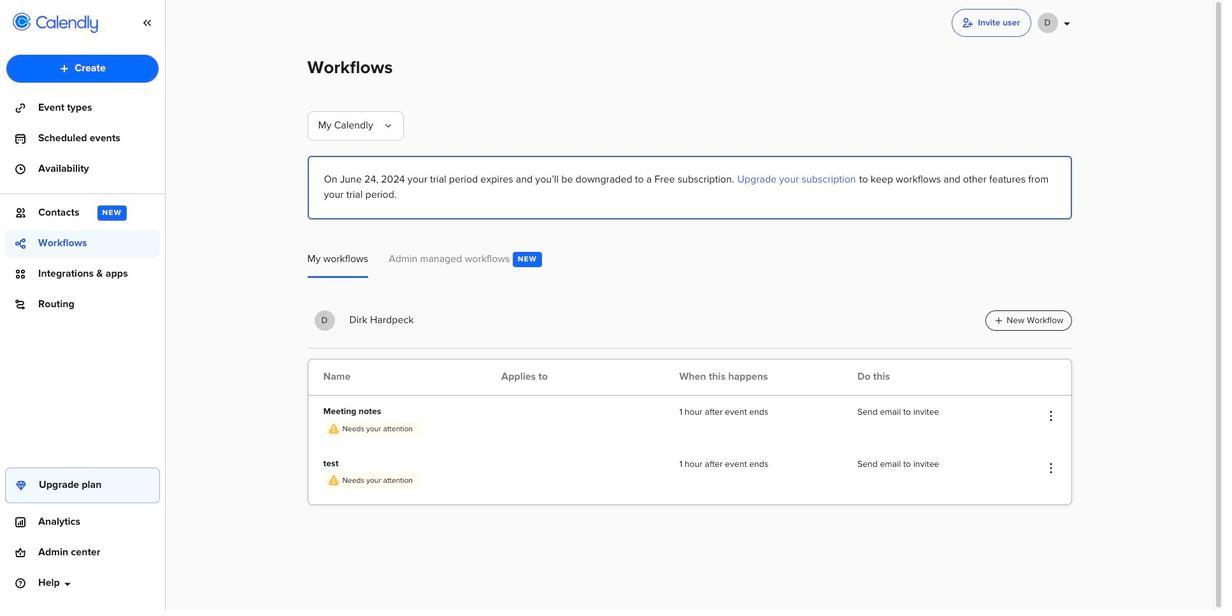 Task type: vqa. For each thing, say whether or not it's contained in the screenshot.
cell
no



Task type: describe. For each thing, give the bounding box(es) containing it.
main navigation element
[[0, 0, 166, 611]]



Task type: locate. For each thing, give the bounding box(es) containing it.
calendly image
[[36, 15, 98, 33]]



